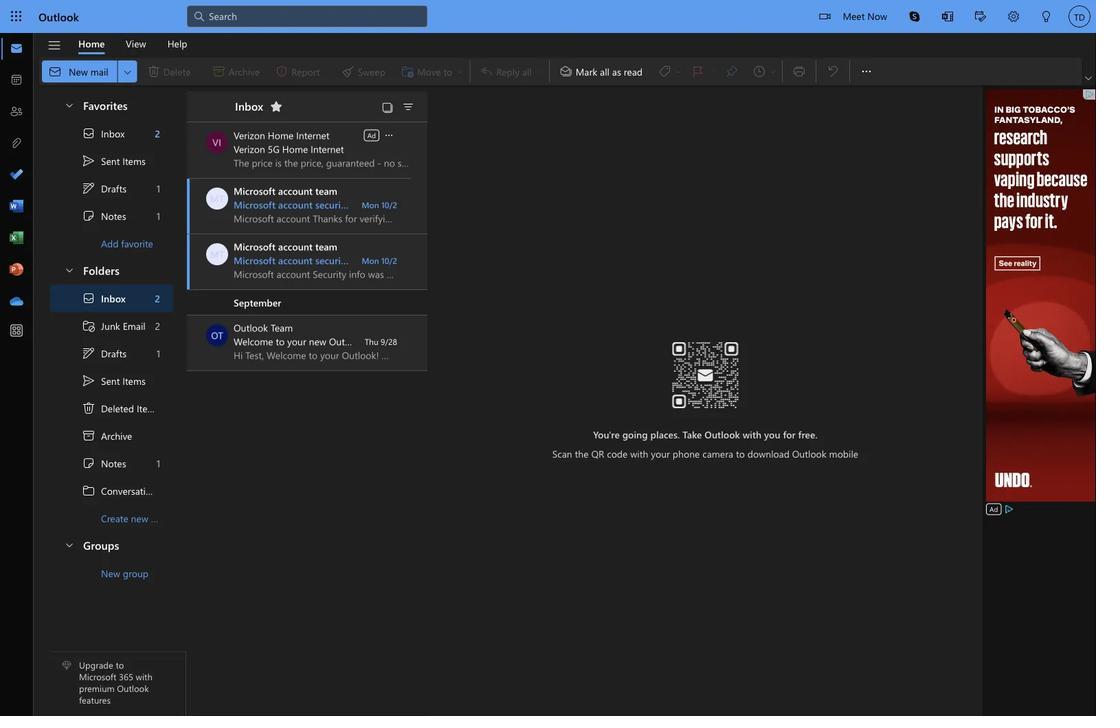 Task type: vqa. For each thing, say whether or not it's contained in the screenshot.
3rd Wed from the bottom of the message list no conversations selected list box
no



Task type: describe. For each thing, give the bounding box(es) containing it.
 new mail
[[48, 65, 108, 78]]

mobile
[[829, 447, 859, 460]]

you
[[764, 428, 781, 440]]

mon for was
[[362, 255, 379, 266]]

no
[[384, 156, 395, 169]]

team for verification
[[315, 185, 337, 197]]

welcome
[[234, 335, 273, 348]]

 for second  "tree item" from the bottom
[[82, 209, 96, 223]]

home inside verizon 5g home internet the price is the price, guaranteed - no surprises or promotional price creep.
[[282, 143, 308, 155]]

10/2 for was
[[381, 255, 397, 266]]


[[975, 11, 986, 22]]

meet now
[[843, 9, 887, 22]]

premium
[[79, 682, 115, 694]]

the
[[234, 156, 249, 169]]


[[82, 429, 96, 443]]

items for  tree item within the tree
[[123, 374, 146, 387]]


[[909, 11, 920, 22]]

 button
[[997, 0, 1030, 35]]

 button
[[265, 96, 287, 118]]

1 price from the left
[[252, 156, 273, 169]]

1  tree item from the top
[[50, 202, 173, 230]]

 tree item
[[50, 422, 173, 450]]

vi
[[212, 136, 221, 148]]

-
[[378, 156, 381, 169]]


[[47, 38, 62, 53]]

mail
[[91, 65, 108, 78]]

favorites
[[83, 97, 128, 112]]

qr
[[591, 447, 604, 460]]

your inside you're going places. take outlook with you for free. scan the qr code with your phone camera to download outlook mobile
[[651, 447, 670, 460]]

mon 10/2 for was
[[362, 255, 397, 266]]

group
[[123, 567, 148, 580]]

free.
[[798, 428, 818, 440]]

view
[[126, 37, 146, 50]]

ad inside message list no conversations selected list box
[[368, 131, 376, 140]]

code
[[607, 447, 628, 460]]

 button
[[41, 34, 68, 57]]

 for favorites
[[64, 99, 75, 110]]


[[942, 11, 953, 22]]

calendar image
[[10, 74, 23, 87]]

 tree item
[[50, 477, 190, 505]]

help
[[167, 37, 187, 50]]

september heading
[[187, 290, 428, 316]]

 button
[[1083, 71, 1095, 85]]

 inbox for 2nd  tree item
[[82, 291, 126, 305]]

2  tree item from the top
[[50, 285, 173, 312]]

microsoft inside upgrade to microsoft 365 with premium outlook features
[[79, 671, 116, 683]]

1 for 2nd  "tree item" from the top
[[157, 457, 160, 470]]

history
[[159, 484, 190, 497]]

verizon home internet image
[[206, 131, 228, 153]]

outlook.com
[[329, 335, 384, 348]]

2 inside favorites tree
[[155, 127, 160, 140]]

 drafts for 
[[82, 346, 127, 360]]

the inside you're going places. take outlook with you for free. scan the qr code with your phone camera to download outlook mobile
[[575, 447, 589, 460]]

add favorite
[[101, 237, 153, 250]]

tags group
[[552, 58, 780, 85]]


[[1085, 75, 1092, 82]]

 for 
[[82, 181, 96, 195]]

is
[[275, 156, 282, 169]]

td image
[[1069, 5, 1091, 27]]

ot
[[211, 329, 223, 342]]

info for was
[[352, 254, 369, 267]]

favorites tree
[[50, 87, 173, 257]]

set your advertising preferences image
[[1004, 504, 1015, 515]]

notes for second  "tree item" from the bottom
[[101, 209, 126, 222]]


[[1008, 11, 1019, 22]]

application containing outlook
[[0, 0, 1096, 716]]

drafts for 
[[101, 347, 127, 360]]


[[1041, 11, 1052, 22]]

 notes for 2nd  "tree item" from the top
[[82, 456, 126, 470]]

2  tree item from the top
[[50, 450, 173, 477]]

 deleted items
[[82, 401, 160, 415]]

places.
[[651, 428, 680, 440]]

microsoft account security info was added
[[234, 254, 418, 267]]

notes for 2nd  "tree item" from the top
[[101, 457, 126, 470]]

or
[[438, 156, 447, 169]]

phone
[[673, 447, 700, 460]]

take
[[683, 428, 702, 440]]

home inside button
[[78, 37, 105, 50]]

upgrade to microsoft 365 with premium outlook features
[[79, 659, 153, 706]]

thu
[[365, 336, 379, 347]]

internet inside verizon 5g home internet the price is the price, guaranteed - no surprises or promotional price creep.
[[311, 143, 344, 155]]

message list section
[[187, 88, 553, 716]]

to for upgrade to microsoft 365 with premium outlook features
[[116, 659, 124, 671]]

move & delete group
[[42, 58, 467, 85]]

outlook inside upgrade to microsoft 365 with premium outlook features
[[117, 682, 149, 694]]

sent inside favorites tree
[[101, 154, 120, 167]]

 for 2nd  tree item
[[82, 291, 96, 305]]

price,
[[301, 156, 324, 169]]

your inside message list no conversations selected list box
[[287, 335, 306, 348]]

thu 9/28
[[365, 336, 397, 347]]

favorites tree item
[[50, 92, 173, 120]]

new inside message list no conversations selected list box
[[309, 335, 326, 348]]

 for  dropdown button
[[860, 65, 874, 78]]

mt for microsoft account security info was added
[[210, 248, 224, 261]]

mark
[[576, 65, 598, 78]]

select a conversation checkbox for microsoft account security info was added
[[206, 243, 234, 265]]

to inside you're going places. take outlook with you for free. scan the qr code with your phone camera to download outlook mobile
[[736, 447, 745, 460]]

 drafts for 
[[82, 181, 127, 195]]


[[48, 65, 62, 78]]

items for 1st  tree item from the top
[[123, 154, 146, 167]]

 inbox for 2nd  tree item from the bottom of the page
[[82, 126, 125, 140]]

1 vertical spatial home
[[268, 129, 294, 142]]

1 for '' tree item corresponding to 
[[157, 347, 160, 360]]

 tree item for 
[[50, 340, 173, 367]]

 inside dropdown button
[[122, 66, 133, 77]]

 conversation history
[[82, 484, 190, 498]]

 archive
[[82, 429, 132, 443]]

mail image
[[10, 42, 23, 56]]

1  tree item from the top
[[50, 147, 173, 175]]

9/28
[[381, 336, 397, 347]]


[[269, 100, 283, 113]]

add
[[101, 237, 119, 250]]

inbox 
[[235, 98, 283, 113]]


[[82, 319, 96, 333]]

security for verification
[[315, 198, 349, 211]]

 for groups
[[64, 539, 75, 550]]

 button
[[1030, 0, 1063, 35]]

going
[[623, 428, 648, 440]]

view button
[[116, 33, 156, 54]]

microsoft account team image
[[206, 243, 228, 265]]

 inside tree
[[82, 374, 96, 388]]

outlook team image
[[206, 324, 228, 346]]

inbox inside inbox 
[[235, 98, 263, 113]]

powerpoint image
[[10, 263, 23, 277]]

 button
[[118, 60, 137, 82]]

creep.
[[528, 156, 553, 169]]

new group
[[101, 567, 148, 580]]

now
[[868, 9, 887, 22]]

 inside favorites tree
[[82, 154, 96, 168]]

5g
[[268, 143, 280, 155]]

outlook inside message list no conversations selected list box
[[234, 321, 268, 334]]


[[401, 100, 415, 114]]

archive
[[101, 429, 132, 442]]

info for verification
[[352, 198, 369, 211]]

create new folder tree item
[[50, 505, 176, 532]]

1 horizontal spatial ad
[[990, 505, 998, 514]]

 button
[[378, 97, 397, 116]]

download
[[748, 447, 790, 460]]

2 2 from the top
[[155, 292, 160, 305]]

items for  tree item
[[137, 402, 160, 415]]

2 inside  tree item
[[155, 319, 160, 332]]

drafts for 
[[101, 182, 127, 195]]

2 price from the left
[[504, 156, 525, 169]]

for
[[783, 428, 796, 440]]

verification
[[372, 198, 420, 211]]

word image
[[10, 200, 23, 214]]

0 vertical spatial internet
[[296, 129, 330, 142]]

as
[[612, 65, 621, 78]]

 button
[[964, 0, 997, 35]]

all
[[600, 65, 610, 78]]

more apps image
[[10, 324, 23, 338]]



Task type: locate. For each thing, give the bounding box(es) containing it.
 button inside favorites tree item
[[57, 92, 80, 118]]

1 select a conversation checkbox from the top
[[206, 188, 234, 210]]

 inbox inside tree
[[82, 291, 126, 305]]

365
[[119, 671, 133, 683]]

 tree item down  archive at left
[[50, 450, 173, 477]]

2  button from the top
[[57, 257, 80, 283]]

 inbox
[[82, 126, 125, 140], [82, 291, 126, 305]]

2 info from the top
[[352, 254, 369, 267]]

mt inside microsoft account team icon
[[210, 248, 224, 261]]


[[82, 401, 96, 415]]

0 vertical spatial  button
[[57, 92, 80, 118]]

 button left groups
[[57, 532, 80, 557]]

1 2 from the top
[[155, 127, 160, 140]]

2 horizontal spatial with
[[743, 428, 762, 440]]

1 vertical spatial 10/2
[[381, 255, 397, 266]]

1 verizon from the top
[[234, 129, 265, 142]]

2  sent items from the top
[[82, 374, 146, 388]]

0 vertical spatial mon 10/2
[[362, 199, 397, 210]]

notes down  tree item
[[101, 457, 126, 470]]

2 vertical spatial 2
[[155, 319, 160, 332]]

 button
[[383, 128, 395, 142]]

added
[[391, 254, 418, 267]]

 inside favorites tree
[[82, 126, 96, 140]]

inbox up  junk email
[[101, 292, 126, 305]]

the left qr
[[575, 447, 589, 460]]

1 vertical spatial 
[[82, 291, 96, 305]]

0 vertical spatial 
[[82, 126, 96, 140]]

2 10/2 from the top
[[381, 255, 397, 266]]

0 vertical spatial info
[[352, 198, 369, 211]]

2 team from the top
[[315, 240, 337, 253]]

0 vertical spatial  tree item
[[50, 120, 173, 147]]

2 microsoft account team from the top
[[234, 240, 337, 253]]

1 mt from the top
[[210, 192, 224, 205]]

items inside  deleted items
[[137, 402, 160, 415]]

2 vertical spatial home
[[282, 143, 308, 155]]

1 mon 10/2 from the top
[[362, 199, 397, 210]]

 drafts down junk
[[82, 346, 127, 360]]

outlook right premium
[[117, 682, 149, 694]]

1 vertical spatial microsoft account team
[[234, 240, 337, 253]]

 notes for second  "tree item" from the bottom
[[82, 209, 126, 223]]

mon left added
[[362, 255, 379, 266]]

inbox down favorites tree item
[[101, 127, 125, 140]]

1 notes from the top
[[101, 209, 126, 222]]

microsoft account team down is
[[234, 185, 337, 197]]

3  button from the top
[[57, 532, 80, 557]]

1 up history
[[157, 457, 160, 470]]

new left mail
[[69, 65, 88, 78]]

groups tree item
[[50, 532, 173, 560]]

2 vertical spatial with
[[136, 671, 153, 683]]

0 vertical spatial to
[[276, 335, 285, 348]]

drafts inside tree
[[101, 347, 127, 360]]

1 vertical spatial 
[[82, 374, 96, 388]]

outlook up "welcome"
[[234, 321, 268, 334]]

Select a conversation checkbox
[[206, 188, 234, 210], [206, 243, 234, 265]]

 down favorites
[[82, 154, 96, 168]]

add favorite tree item
[[50, 230, 173, 257]]

1  from the top
[[82, 209, 96, 223]]

 inside  dropdown button
[[860, 65, 874, 78]]

 inbox up junk
[[82, 291, 126, 305]]

1  tree item from the top
[[50, 120, 173, 147]]

1 vertical spatial internet
[[311, 143, 344, 155]]

security for was
[[315, 254, 349, 267]]

0 vertical spatial 10/2
[[381, 199, 397, 210]]

1 for '' tree item for 
[[157, 182, 160, 195]]

select a conversation checkbox down microsoft account team image
[[206, 243, 234, 265]]

with down going
[[631, 447, 649, 460]]

2 security from the top
[[315, 254, 349, 267]]

the right is
[[284, 156, 298, 169]]

 tree item
[[50, 120, 173, 147], [50, 285, 173, 312]]

files image
[[10, 137, 23, 151]]

team
[[271, 321, 293, 334]]

2  tree item from the top
[[50, 367, 173, 395]]

inbox left 
[[235, 98, 263, 113]]

0 vertical spatial sent
[[101, 154, 120, 167]]

 tree item
[[50, 312, 173, 340]]

the inside verizon 5g home internet the price is the price, guaranteed - no surprises or promotional price creep.
[[284, 156, 298, 169]]

drafts inside favorites tree
[[101, 182, 127, 195]]

inbox inside favorites tree
[[101, 127, 125, 140]]

2 down favorites tree item
[[155, 127, 160, 140]]

2 vertical spatial to
[[116, 659, 124, 671]]

2 sent from the top
[[101, 374, 120, 387]]

with left you on the bottom of page
[[743, 428, 762, 440]]

0 vertical spatial inbox
[[235, 98, 263, 113]]

promotional
[[449, 156, 502, 169]]

sent down favorites tree item
[[101, 154, 120, 167]]

inbox for 2nd  tree item from the bottom of the page
[[101, 127, 125, 140]]

 down the 
[[82, 346, 96, 360]]

1  button from the top
[[57, 92, 80, 118]]

tree containing 
[[50, 285, 190, 532]]

welcome to your new outlook.com account
[[234, 335, 421, 348]]

1 vertical spatial 
[[82, 346, 96, 360]]

drafts down  junk email
[[101, 347, 127, 360]]

2  inbox from the top
[[82, 291, 126, 305]]

 button
[[898, 0, 931, 33]]

0 vertical spatial 
[[82, 209, 96, 223]]

you're
[[593, 428, 620, 440]]

2  tree item from the top
[[50, 340, 173, 367]]

2 1 from the top
[[157, 209, 160, 222]]

to do image
[[10, 168, 23, 182]]

1
[[157, 182, 160, 195], [157, 209, 160, 222], [157, 347, 160, 360], [157, 457, 160, 470]]

home button
[[68, 33, 115, 54]]

1 vertical spatial  tree item
[[50, 340, 173, 367]]

1 left microsoft account team image
[[157, 182, 160, 195]]

folder
[[151, 512, 176, 525]]

 inside tree
[[82, 291, 96, 305]]

surprises
[[398, 156, 435, 169]]

0 vertical spatial mon
[[362, 199, 379, 210]]

info left verification
[[352, 198, 369, 211]]

 search field
[[187, 0, 428, 31]]

0 vertical spatial ad
[[368, 131, 376, 140]]

3 1 from the top
[[157, 347, 160, 360]]

 inside the folders tree item
[[64, 264, 75, 275]]

 button
[[397, 97, 419, 116]]

verizon inside verizon 5g home internet the price is the price, guaranteed - no surprises or promotional price creep.
[[234, 143, 265, 155]]

0 vertical spatial 
[[860, 65, 874, 78]]

1 vertical spatial 
[[384, 130, 395, 141]]

price left is
[[252, 156, 273, 169]]

microsoft account team
[[234, 185, 337, 197], [234, 240, 337, 253]]

1 vertical spatial items
[[123, 374, 146, 387]]

 notes up add
[[82, 209, 126, 223]]

0 vertical spatial new
[[69, 65, 88, 78]]

groups
[[83, 537, 119, 552]]

security down guaranteed
[[315, 198, 349, 211]]

1 vertical spatial  inbox
[[82, 291, 126, 305]]

 sent items up  tree item
[[82, 374, 146, 388]]

microsoft account team for microsoft account security info verification
[[234, 185, 337, 197]]

1  tree item from the top
[[50, 175, 173, 202]]

1 for second  "tree item" from the bottom
[[157, 209, 160, 222]]

create
[[101, 512, 128, 525]]

1 vertical spatial select a conversation checkbox
[[206, 243, 234, 265]]

new inside  new mail
[[69, 65, 88, 78]]

1 vertical spatial team
[[315, 240, 337, 253]]

to down team
[[276, 335, 285, 348]]

1 vertical spatial mt
[[210, 248, 224, 261]]

features
[[79, 694, 111, 706]]

 tree item
[[50, 395, 173, 422]]

team
[[315, 185, 337, 197], [315, 240, 337, 253]]

drafts up add favorite tree item
[[101, 182, 127, 195]]

1 vertical spatial  button
[[57, 257, 80, 283]]

1 vertical spatial  tree item
[[50, 450, 173, 477]]

notes inside favorites tree
[[101, 209, 126, 222]]


[[860, 65, 874, 78], [384, 130, 395, 141]]

upgrade
[[79, 659, 113, 671]]

0 vertical spatial team
[[315, 185, 337, 197]]

mon 10/2
[[362, 199, 397, 210], [362, 255, 397, 266]]

2  from the top
[[82, 291, 96, 305]]

microsoft account team up microsoft account security info was added
[[234, 240, 337, 253]]

Select a conversation checkbox
[[206, 324, 234, 346]]

 tree item inside tree
[[50, 367, 173, 395]]

2 horizontal spatial to
[[736, 447, 745, 460]]

2 up  tree item
[[155, 292, 160, 305]]

2  from the top
[[82, 346, 96, 360]]

 inside tree
[[82, 346, 96, 360]]

2 mon 10/2 from the top
[[362, 255, 397, 266]]

2 select a conversation checkbox from the top
[[206, 243, 234, 265]]

outlook up the 
[[38, 9, 79, 24]]

0 vertical spatial  inbox
[[82, 126, 125, 140]]

home
[[78, 37, 105, 50], [268, 129, 294, 142], [282, 143, 308, 155]]

0 vertical spatial security
[[315, 198, 349, 211]]

0 vertical spatial  sent items
[[82, 154, 146, 168]]

price left creep.
[[504, 156, 525, 169]]

 down 
[[82, 456, 96, 470]]

home down the verizon home internet
[[282, 143, 308, 155]]

 inside  popup button
[[384, 130, 395, 141]]

to inside message list no conversations selected list box
[[276, 335, 285, 348]]

 right mail
[[122, 66, 133, 77]]

outlook down 'free.'
[[792, 447, 827, 460]]

outlook up the camera
[[705, 428, 740, 440]]

1 vertical spatial notes
[[101, 457, 126, 470]]

 inside favorites tree
[[82, 181, 96, 195]]

security
[[315, 198, 349, 211], [315, 254, 349, 267]]

with inside upgrade to microsoft 365 with premium outlook features
[[136, 671, 153, 683]]

0 horizontal spatial ad
[[368, 131, 376, 140]]

 button inside the folders tree item
[[57, 257, 80, 283]]

to right the camera
[[736, 447, 745, 460]]

 mark all as read
[[559, 65, 643, 78]]

2 vertical spatial  button
[[57, 532, 80, 557]]

1 vertical spatial  tree item
[[50, 285, 173, 312]]

0 vertical spatial drafts
[[101, 182, 127, 195]]

2  notes from the top
[[82, 456, 126, 470]]

1 horizontal spatial price
[[504, 156, 525, 169]]

email
[[123, 319, 146, 332]]

1 vertical spatial inbox
[[101, 127, 125, 140]]

 up add favorite tree item
[[82, 209, 96, 223]]

1 vertical spatial sent
[[101, 374, 120, 387]]

 inside tree
[[82, 456, 96, 470]]

onedrive image
[[10, 295, 23, 309]]

items up  deleted items
[[123, 374, 146, 387]]

items right deleted
[[137, 402, 160, 415]]

 inbox inside favorites tree
[[82, 126, 125, 140]]

excel image
[[10, 232, 23, 245]]

verizon for verizon 5g home internet the price is the price, guaranteed - no surprises or promotional price creep.
[[234, 143, 265, 155]]

home up 5g at the left top of page
[[268, 129, 294, 142]]

1 drafts from the top
[[101, 182, 127, 195]]

1 horizontal spatial your
[[651, 447, 670, 460]]

your
[[287, 335, 306, 348], [651, 447, 670, 460]]

0 vertical spatial  tree item
[[50, 175, 173, 202]]

 tree item down favorites
[[50, 120, 173, 147]]

september
[[234, 296, 281, 309]]


[[82, 484, 96, 498]]

team up microsoft account security info verification
[[315, 185, 337, 197]]

 down meet now
[[860, 65, 874, 78]]


[[82, 154, 96, 168], [82, 374, 96, 388]]

outlook inside banner
[[38, 9, 79, 24]]

2 right email
[[155, 319, 160, 332]]

0 vertical spatial  tree item
[[50, 202, 173, 230]]

 button for folders
[[57, 257, 80, 283]]

 up add favorite tree item
[[82, 181, 96, 195]]


[[820, 11, 831, 22]]

1 vertical spatial with
[[631, 447, 649, 460]]

 sent items down favorites tree item
[[82, 154, 146, 168]]

deleted
[[101, 402, 134, 415]]

1 up add favorite tree item
[[157, 209, 160, 222]]


[[82, 181, 96, 195], [82, 346, 96, 360]]

1 vertical spatial mon
[[362, 255, 379, 266]]

1 horizontal spatial the
[[575, 447, 589, 460]]

mon 10/2 down verification
[[362, 255, 397, 266]]

inbox inside tree
[[101, 292, 126, 305]]

1 vertical spatial to
[[736, 447, 745, 460]]

0 vertical spatial mt
[[210, 192, 224, 205]]

info
[[352, 198, 369, 211], [352, 254, 369, 267]]

to inside upgrade to microsoft 365 with premium outlook features
[[116, 659, 124, 671]]

1  from the top
[[82, 181, 96, 195]]

microsoft account team for microsoft account security info was added
[[234, 240, 337, 253]]

 for 2nd  tree item from the bottom of the page
[[82, 126, 96, 140]]

1 10/2 from the top
[[381, 199, 397, 210]]

 for folders
[[64, 264, 75, 275]]


[[192, 10, 206, 23]]

1 horizontal spatial new
[[309, 335, 326, 348]]

1  from the top
[[82, 154, 96, 168]]

mon down -
[[362, 199, 379, 210]]

1 vertical spatial drafts
[[101, 347, 127, 360]]

1 horizontal spatial with
[[631, 447, 649, 460]]

0 vertical spatial microsoft account team
[[234, 185, 337, 197]]

application
[[0, 0, 1096, 716]]

 inside favorites tree
[[82, 209, 96, 223]]

new inside tree item
[[131, 512, 148, 525]]

2 drafts from the top
[[101, 347, 127, 360]]

inbox heading
[[217, 91, 287, 122]]

 junk email
[[82, 319, 146, 333]]

0 vertical spatial  drafts
[[82, 181, 127, 195]]

0 vertical spatial the
[[284, 156, 298, 169]]

 tree item for 
[[50, 175, 173, 202]]

account
[[278, 185, 313, 197], [278, 198, 313, 211], [278, 240, 313, 253], [278, 254, 313, 267], [387, 335, 421, 348]]

 up verizon 5g home internet the price is the price, guaranteed - no surprises or promotional price creep.
[[384, 130, 395, 141]]

folders tree item
[[50, 257, 173, 285]]

 tree item up junk
[[50, 285, 173, 312]]

outlook link
[[38, 0, 79, 33]]

10/2 down verification
[[381, 255, 397, 266]]

camera
[[703, 447, 734, 460]]

the
[[284, 156, 298, 169], [575, 447, 589, 460]]

 button for groups
[[57, 532, 80, 557]]

2 vertical spatial items
[[137, 402, 160, 415]]

mt up microsoft account team icon
[[210, 192, 224, 205]]

items down favorites tree item
[[123, 154, 146, 167]]

3 2 from the top
[[155, 319, 160, 332]]

 notes inside favorites tree
[[82, 209, 126, 223]]

new left folder
[[131, 512, 148, 525]]

help button
[[157, 33, 198, 54]]

select a conversation checkbox for microsoft account security info verification
[[206, 188, 234, 210]]

1 vertical spatial  notes
[[82, 456, 126, 470]]

mt for microsoft account security info verification
[[210, 192, 224, 205]]

1 vertical spatial 2
[[155, 292, 160, 305]]

1 vertical spatial  tree item
[[50, 367, 173, 395]]

with right 365
[[136, 671, 153, 683]]

1 sent from the top
[[101, 154, 120, 167]]

 inside favorites tree item
[[64, 99, 75, 110]]

 up the 
[[82, 291, 96, 305]]

 tree item down favorites tree item
[[50, 147, 173, 175]]

verizon for verizon home internet
[[234, 129, 265, 142]]

ad left the set your advertising preferences image
[[990, 505, 998, 514]]

 button
[[931, 0, 964, 35]]

tree
[[50, 285, 190, 532]]

0 horizontal spatial 
[[384, 130, 395, 141]]

 down  new mail
[[64, 99, 75, 110]]

new left group
[[101, 567, 120, 580]]

2  from the top
[[82, 456, 96, 470]]

 tree item up deleted
[[50, 367, 173, 395]]

was
[[372, 254, 388, 267]]

sent inside tree
[[101, 374, 120, 387]]

guaranteed
[[326, 156, 375, 169]]

left-rail-appbar navigation
[[3, 33, 30, 318]]

meet
[[843, 9, 865, 22]]

0 vertical spatial  notes
[[82, 209, 126, 223]]

 tree item
[[50, 147, 173, 175], [50, 367, 173, 395]]

tab list
[[68, 33, 198, 54]]

Search for email, meetings, files and more. field
[[208, 9, 419, 23]]

 button inside groups tree item
[[57, 532, 80, 557]]

0 vertical spatial your
[[287, 335, 306, 348]]

notes
[[101, 209, 126, 222], [101, 457, 126, 470]]

0 vertical spatial notes
[[101, 209, 126, 222]]

notes up add favorite tree item
[[101, 209, 126, 222]]

outlook banner
[[0, 0, 1096, 35]]

 sent items inside favorites tree
[[82, 154, 146, 168]]

 notes down  archive at left
[[82, 456, 126, 470]]

2  drafts from the top
[[82, 346, 127, 360]]

10/2 for verification
[[381, 199, 397, 210]]

mt inside microsoft account team image
[[210, 192, 224, 205]]

1  inbox from the top
[[82, 126, 125, 140]]

1 vertical spatial 
[[82, 456, 96, 470]]

verizon 5g home internet the price is the price, guaranteed - no surprises or promotional price creep.
[[234, 143, 553, 169]]

 tree item
[[50, 202, 173, 230], [50, 450, 173, 477]]

your down team
[[287, 335, 306, 348]]

 tree item up add
[[50, 202, 173, 230]]

1 down  tree item
[[157, 347, 160, 360]]

 for 
[[82, 346, 96, 360]]

1  sent items from the top
[[82, 154, 146, 168]]

 left groups
[[64, 539, 75, 550]]

0 horizontal spatial the
[[284, 156, 298, 169]]

to for welcome to your new outlook.com account
[[276, 335, 285, 348]]

info left the was
[[352, 254, 369, 267]]

select a conversation checkbox down the
[[206, 188, 234, 210]]

10/2 down "no"
[[381, 199, 397, 210]]

4 1 from the top
[[157, 457, 160, 470]]

0 horizontal spatial with
[[136, 671, 153, 683]]

1  drafts from the top
[[82, 181, 127, 195]]

new left outlook.com
[[309, 335, 326, 348]]


[[82, 209, 96, 223], [82, 456, 96, 470]]

 drafts
[[82, 181, 127, 195], [82, 346, 127, 360]]

mon 10/2 down -
[[362, 199, 397, 210]]

0 vertical spatial 2
[[155, 127, 160, 140]]

 down favorites
[[82, 126, 96, 140]]

0 vertical spatial verizon
[[234, 129, 265, 142]]

people image
[[10, 105, 23, 119]]

1 security from the top
[[315, 198, 349, 211]]

sent up  tree item
[[101, 374, 120, 387]]

2 verizon from the top
[[234, 143, 265, 155]]

1 horizontal spatial 
[[860, 65, 874, 78]]

tab list containing home
[[68, 33, 198, 54]]

 for 2nd  "tree item" from the top
[[82, 456, 96, 470]]

1 vertical spatial security
[[315, 254, 349, 267]]

1 vertical spatial new
[[101, 567, 120, 580]]

1  from the top
[[82, 126, 96, 140]]

folders
[[83, 262, 119, 277]]

0 vertical spatial  tree item
[[50, 147, 173, 175]]

 button for favorites
[[57, 92, 80, 118]]

2  from the top
[[82, 374, 96, 388]]

read
[[624, 65, 643, 78]]

internet
[[296, 129, 330, 142], [311, 143, 344, 155]]

message list no conversations selected list box
[[187, 122, 553, 716]]

0 vertical spatial 
[[82, 154, 96, 168]]

security left the was
[[315, 254, 349, 267]]

 tree item down junk
[[50, 340, 173, 367]]

to right "upgrade" at the left of page
[[116, 659, 124, 671]]

 drafts inside favorites tree
[[82, 181, 127, 195]]

your down places.
[[651, 447, 670, 460]]

junk
[[101, 319, 120, 332]]

 button down  new mail
[[57, 92, 80, 118]]

1 vertical spatial the
[[575, 447, 589, 460]]

notes inside tree
[[101, 457, 126, 470]]

1 vertical spatial info
[[352, 254, 369, 267]]

1 microsoft account team from the top
[[234, 185, 337, 197]]

2 mt from the top
[[210, 248, 224, 261]]

mon
[[362, 199, 379, 210], [362, 255, 379, 266]]

1 mon from the top
[[362, 199, 379, 210]]

home up mail
[[78, 37, 105, 50]]

inbox for 2nd  tree item
[[101, 292, 126, 305]]

team up microsoft account security info was added
[[315, 240, 337, 253]]

0 horizontal spatial to
[[116, 659, 124, 671]]

new inside "new group" tree item
[[101, 567, 120, 580]]

microsoft account team image
[[206, 188, 228, 210]]

0 horizontal spatial new
[[69, 65, 88, 78]]

1 1 from the top
[[157, 182, 160, 195]]

1 team from the top
[[315, 185, 337, 197]]

 left folders
[[64, 264, 75, 275]]

mon 10/2 for verification
[[362, 199, 397, 210]]

2 notes from the top
[[101, 457, 126, 470]]

ad left  popup button
[[368, 131, 376, 140]]

mt down microsoft account team image
[[210, 248, 224, 261]]

new group tree item
[[50, 560, 173, 587]]

microsoft account security info verification
[[234, 198, 420, 211]]

 button
[[853, 58, 881, 85]]

you're going places. take outlook with you for free. scan the qr code with your phone camera to download outlook mobile
[[553, 428, 859, 460]]

0 horizontal spatial new
[[131, 512, 148, 525]]

0 vertical spatial 
[[82, 181, 96, 195]]

 drafts up add
[[82, 181, 127, 195]]

premium features image
[[62, 661, 71, 670]]

0 horizontal spatial your
[[287, 335, 306, 348]]

team for was
[[315, 240, 337, 253]]

mon for verification
[[362, 199, 379, 210]]

new
[[69, 65, 88, 78], [101, 567, 120, 580]]

0 horizontal spatial price
[[252, 156, 273, 169]]

 button left folders
[[57, 257, 80, 283]]

 inside groups tree item
[[64, 539, 75, 550]]

2 vertical spatial inbox
[[101, 292, 126, 305]]

1 vertical spatial your
[[651, 447, 670, 460]]

1 vertical spatial  drafts
[[82, 346, 127, 360]]


[[382, 101, 394, 114]]

1 horizontal spatial new
[[101, 567, 120, 580]]

0 vertical spatial with
[[743, 428, 762, 440]]

1 vertical spatial ad
[[990, 505, 998, 514]]

 tree item up add favorite tree item
[[50, 175, 173, 202]]

items
[[123, 154, 146, 167], [123, 374, 146, 387], [137, 402, 160, 415]]

0 vertical spatial home
[[78, 37, 105, 50]]

 inbox down favorites
[[82, 126, 125, 140]]

1 vertical spatial  sent items
[[82, 374, 146, 388]]

items inside favorites tree
[[123, 154, 146, 167]]

 up 
[[82, 374, 96, 388]]

 for  popup button
[[384, 130, 395, 141]]

favorite
[[121, 237, 153, 250]]

1  notes from the top
[[82, 209, 126, 223]]

inbox
[[235, 98, 263, 113], [101, 127, 125, 140], [101, 292, 126, 305]]

0 vertical spatial items
[[123, 154, 146, 167]]

1 info from the top
[[352, 198, 369, 211]]

 tree item
[[50, 175, 173, 202], [50, 340, 173, 367]]

2 mon from the top
[[362, 255, 379, 266]]

1 vertical spatial mon 10/2
[[362, 255, 397, 266]]



